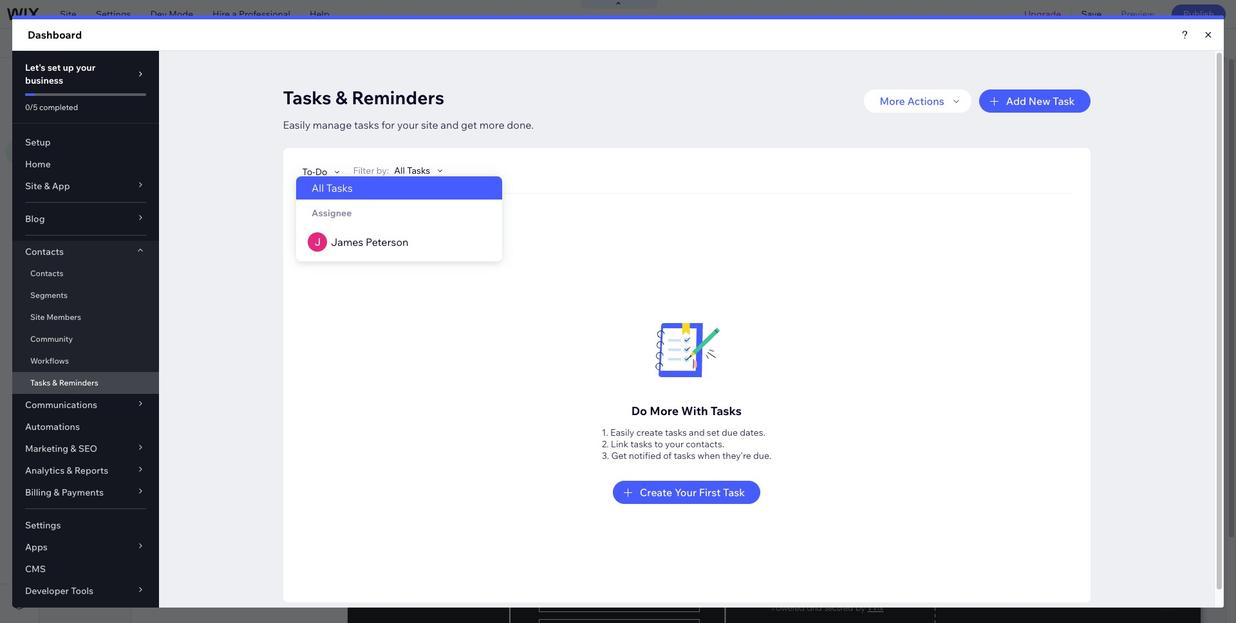 Task type: vqa. For each thing, say whether or not it's contained in the screenshot.
Blog Pages
yes



Task type: locate. For each thing, give the bounding box(es) containing it.
site menu
[[55, 104, 97, 116]]

connect
[[345, 37, 381, 49]]

blog
[[49, 37, 74, 49]]

menu down site pages and menu
[[73, 104, 97, 116]]

site pages and menu
[[55, 70, 158, 83]]

0 horizontal spatial menu
[[73, 104, 97, 116]]

0 vertical spatial menu
[[130, 70, 158, 83]]

save button
[[1072, 0, 1112, 28]]

upgrade
[[1025, 8, 1062, 20]]

blog pages
[[147, 104, 194, 115]]

pages right blog
[[169, 104, 194, 115]]

2 vertical spatial site
[[55, 104, 71, 116]]

0 horizontal spatial pages
[[77, 70, 107, 83]]

and
[[109, 70, 128, 83]]

1 horizontal spatial pages
[[169, 104, 194, 115]]

site down site pages and menu
[[55, 104, 71, 116]]

site for site
[[60, 8, 77, 20]]

menu
[[130, 70, 158, 83], [73, 104, 97, 116]]

search button
[[1169, 29, 1237, 57]]

pages left and
[[77, 70, 107, 83]]

1 vertical spatial pages
[[169, 104, 194, 115]]

100% button
[[1054, 29, 1107, 57]]

publish
[[1184, 8, 1215, 20]]

1 vertical spatial menu
[[73, 104, 97, 116]]

search
[[1196, 37, 1225, 49]]

https://www.wix.com/mysite connect your domain
[[222, 37, 437, 49]]

0 vertical spatial site
[[60, 8, 77, 20]]

preview
[[1122, 8, 1155, 20]]

settings
[[96, 8, 131, 20]]

0 vertical spatial pages
[[77, 70, 107, 83]]

site
[[60, 8, 77, 20], [55, 70, 75, 83], [55, 104, 71, 116]]

pages
[[77, 70, 107, 83], [169, 104, 194, 115]]

https://www.wix.com/mysite
[[222, 37, 339, 49]]

menu right and
[[130, 70, 158, 83]]

blog
[[147, 104, 167, 115]]

site up blog
[[60, 8, 77, 20]]

1 vertical spatial site
[[55, 70, 75, 83]]

site down blog
[[55, 70, 75, 83]]

hire a professional
[[213, 8, 290, 20]]

pages for site
[[77, 70, 107, 83]]



Task type: describe. For each thing, give the bounding box(es) containing it.
preview button
[[1112, 0, 1165, 28]]

site for site pages and menu
[[55, 70, 75, 83]]

hire
[[213, 8, 230, 20]]

1 horizontal spatial menu
[[130, 70, 158, 83]]

a
[[232, 8, 237, 20]]

save
[[1082, 8, 1103, 20]]

dev mode
[[150, 8, 193, 20]]

help
[[310, 8, 330, 20]]

pages for blog
[[169, 104, 194, 115]]

tools button
[[1107, 29, 1168, 57]]

tools
[[1134, 37, 1157, 49]]

dev
[[150, 8, 167, 20]]

site for site menu
[[55, 104, 71, 116]]

domain
[[404, 37, 437, 49]]

your
[[383, 37, 402, 49]]

100%
[[1075, 37, 1098, 49]]

publish button
[[1173, 5, 1227, 24]]

mode
[[169, 8, 193, 20]]

professional
[[239, 8, 290, 20]]



